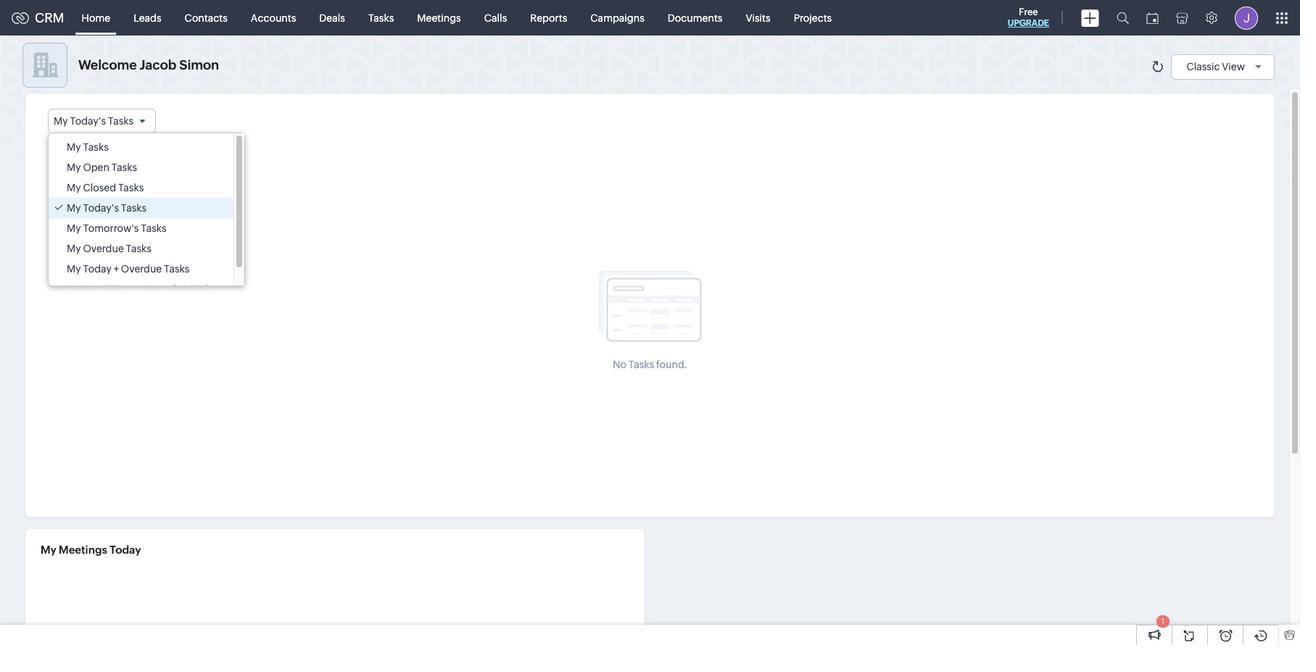 Task type: describe. For each thing, give the bounding box(es) containing it.
my overdue tasks
[[67, 243, 152, 255]]

meetings link
[[406, 0, 473, 35]]

1
[[1162, 617, 1165, 626]]

my today + overdue tasks
[[67, 263, 190, 275]]

0 horizontal spatial meetings
[[59, 544, 107, 556]]

campaigns
[[591, 12, 645, 24]]

classic view link
[[1187, 61, 1267, 72]]

visits
[[746, 12, 771, 24]]

accounts
[[251, 12, 296, 24]]

welcome
[[78, 57, 137, 73]]

campaigns link
[[579, 0, 656, 35]]

today's inside the my today's tasks field
[[70, 115, 106, 127]]

0 vertical spatial today
[[83, 263, 112, 275]]

next
[[83, 284, 105, 295]]

calendar image
[[1147, 12, 1159, 24]]

my inside field
[[54, 115, 68, 127]]

search element
[[1108, 0, 1138, 36]]

no
[[613, 358, 627, 370]]

my closed tasks
[[67, 182, 144, 194]]

jacob
[[140, 57, 176, 73]]

view
[[1222, 61, 1245, 72]]

free
[[1019, 7, 1038, 17]]

upgrade
[[1008, 18, 1049, 28]]

days
[[114, 284, 137, 295]]

found.
[[656, 358, 687, 370]]

1 vertical spatial today
[[110, 544, 141, 556]]

home
[[82, 12, 110, 24]]

profile element
[[1226, 0, 1267, 35]]

calls link
[[473, 0, 519, 35]]

create menu image
[[1081, 9, 1100, 26]]

reports link
[[519, 0, 579, 35]]

leads
[[134, 12, 161, 24]]

visits link
[[734, 0, 782, 35]]

profile image
[[1235, 6, 1258, 29]]

my today's tasks inside tree
[[67, 202, 147, 214]]

0 vertical spatial overdue
[[83, 243, 124, 255]]

accounts link
[[239, 0, 308, 35]]

home link
[[70, 0, 122, 35]]

tomorrow's
[[83, 223, 139, 234]]

projects link
[[782, 0, 844, 35]]

open
[[83, 162, 109, 173]]

2 vertical spatial overdue
[[147, 284, 188, 295]]

search image
[[1117, 12, 1129, 24]]

contacts
[[185, 12, 228, 24]]



Task type: locate. For each thing, give the bounding box(es) containing it.
7
[[107, 284, 112, 295]]

documents
[[668, 12, 723, 24]]

overdue right days
[[147, 284, 188, 295]]

leads link
[[122, 0, 173, 35]]

meetings inside meetings link
[[417, 12, 461, 24]]

my today's tasks
[[54, 115, 134, 127], [67, 202, 147, 214]]

logo image
[[12, 12, 29, 24]]

0 vertical spatial meetings
[[417, 12, 461, 24]]

crm
[[35, 10, 64, 25]]

tree
[[49, 134, 244, 300]]

My Today's Tasks field
[[48, 109, 156, 134]]

overdue
[[83, 243, 124, 255], [121, 263, 162, 275], [147, 284, 188, 295]]

welcome jacob simon
[[78, 57, 219, 73]]

no tasks found.
[[613, 358, 687, 370]]

1 vertical spatial today's
[[83, 202, 119, 214]]

1 vertical spatial +
[[139, 284, 145, 295]]

overdue down tomorrow's
[[83, 243, 124, 255]]

tasks
[[368, 12, 394, 24], [108, 115, 134, 127], [83, 142, 109, 153], [112, 162, 137, 173], [118, 182, 144, 194], [121, 202, 147, 214], [141, 223, 167, 234], [126, 243, 152, 255], [164, 263, 190, 275], [190, 284, 215, 295], [629, 358, 654, 370]]

today
[[83, 263, 112, 275], [110, 544, 141, 556]]

0 vertical spatial +
[[114, 263, 119, 275]]

today's
[[70, 115, 106, 127], [83, 202, 119, 214]]

create menu element
[[1073, 0, 1108, 35]]

documents link
[[656, 0, 734, 35]]

my today's tasks up my tasks
[[54, 115, 134, 127]]

my tasks
[[67, 142, 109, 153]]

my tomorrow's tasks
[[67, 223, 167, 234]]

deals
[[319, 12, 345, 24]]

0 horizontal spatial +
[[114, 263, 119, 275]]

my open tasks
[[67, 162, 137, 173]]

1 vertical spatial my today's tasks
[[67, 202, 147, 214]]

today's up my tasks
[[70, 115, 106, 127]]

my next 7 days + overdue tasks
[[67, 284, 215, 295]]

my today's tasks down my closed tasks at the top
[[67, 202, 147, 214]]

simon
[[179, 57, 219, 73]]

today's inside tree
[[83, 202, 119, 214]]

tree containing my tasks
[[49, 134, 244, 300]]

+ down my overdue tasks on the top left of page
[[114, 263, 119, 275]]

reports
[[530, 12, 567, 24]]

my today's tasks inside field
[[54, 115, 134, 127]]

crm link
[[12, 10, 64, 25]]

deals link
[[308, 0, 357, 35]]

calls
[[484, 12, 507, 24]]

meetings
[[417, 12, 461, 24], [59, 544, 107, 556]]

1 vertical spatial meetings
[[59, 544, 107, 556]]

classic view
[[1187, 61, 1245, 72]]

free upgrade
[[1008, 7, 1049, 28]]

today's down closed
[[83, 202, 119, 214]]

contacts link
[[173, 0, 239, 35]]

0 vertical spatial today's
[[70, 115, 106, 127]]

tasks inside field
[[108, 115, 134, 127]]

classic
[[1187, 61, 1220, 72]]

1 horizontal spatial meetings
[[417, 12, 461, 24]]

0 vertical spatial my today's tasks
[[54, 115, 134, 127]]

closed
[[83, 182, 116, 194]]

projects
[[794, 12, 832, 24]]

overdue up my next 7 days + overdue tasks
[[121, 263, 162, 275]]

+
[[114, 263, 119, 275], [139, 284, 145, 295]]

1 horizontal spatial +
[[139, 284, 145, 295]]

my meetings today
[[41, 544, 141, 556]]

tasks link
[[357, 0, 406, 35]]

1 vertical spatial overdue
[[121, 263, 162, 275]]

+ right days
[[139, 284, 145, 295]]

my
[[54, 115, 68, 127], [67, 142, 81, 153], [67, 162, 81, 173], [67, 182, 81, 194], [67, 202, 81, 214], [67, 223, 81, 234], [67, 243, 81, 255], [67, 263, 81, 275], [67, 284, 81, 295], [41, 544, 56, 556]]



Task type: vqa. For each thing, say whether or not it's contained in the screenshot.
"region"
no



